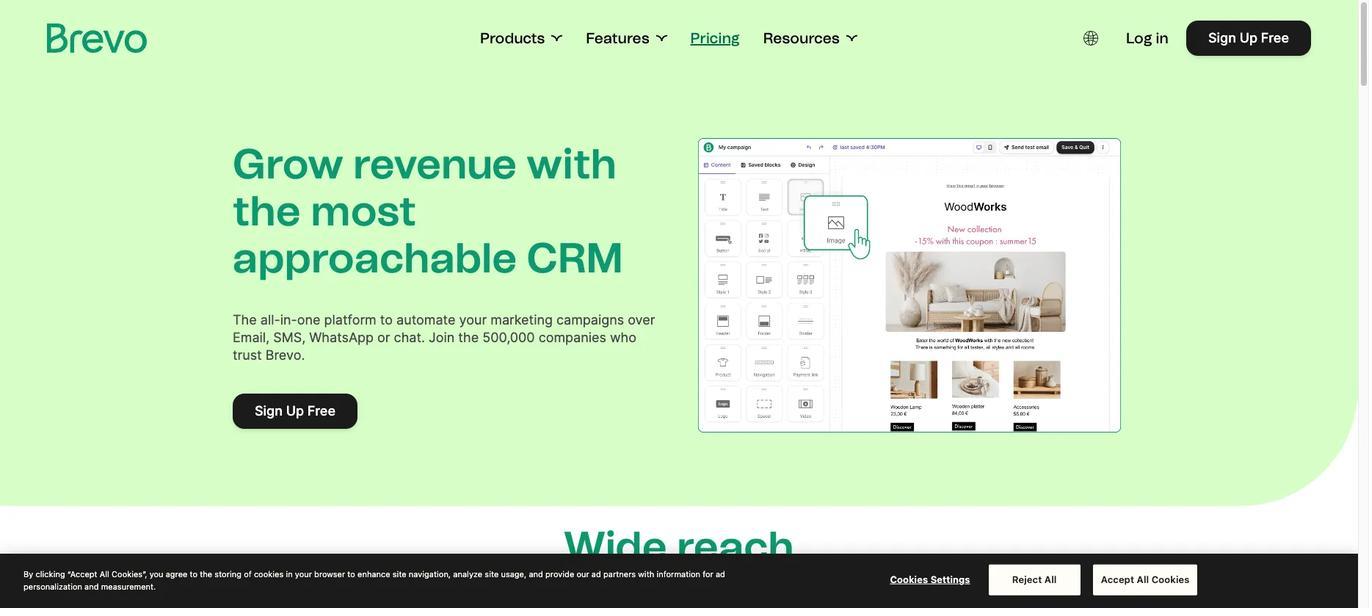 Task type: describe. For each thing, give the bounding box(es) containing it.
one
[[297, 312, 321, 328]]

accept all cookies
[[1102, 573, 1190, 585]]

sms,
[[273, 330, 306, 345]]

partners
[[604, 569, 636, 579]]

1 horizontal spatial and
[[529, 569, 543, 579]]

email,
[[233, 330, 270, 345]]

1 horizontal spatial to
[[348, 569, 355, 579]]

measurement.
[[101, 581, 156, 591]]

log in
[[1127, 29, 1169, 47]]

storing
[[215, 569, 242, 579]]

2 cookies from the left
[[1152, 573, 1190, 585]]

personalization
[[24, 581, 82, 591]]

cookies settings
[[891, 573, 971, 585]]

usage,
[[501, 569, 527, 579]]

approachable
[[233, 234, 517, 283]]

brevo image
[[47, 24, 147, 53]]

marketing
[[491, 312, 553, 328]]

pricing link
[[691, 26, 740, 50]]

0 horizontal spatial and
[[85, 581, 99, 591]]

1 horizontal spatial up
[[1240, 30, 1258, 46]]

cookies settings button
[[885, 565, 976, 594]]

products
[[480, 29, 545, 47]]

features
[[586, 29, 650, 47]]

0 vertical spatial sign up free button
[[1187, 21, 1312, 56]]

1 ad from the left
[[592, 569, 601, 579]]

chat.
[[394, 330, 425, 345]]

revenue
[[353, 140, 517, 189]]

reject all button
[[989, 565, 1081, 595]]

whatsapp
[[309, 330, 374, 345]]

over
[[628, 312, 655, 328]]

all inside by clicking "accept all cookies", you agree to the storing of cookies in your browser to enhance site navigation, analyze site usage, and provide our ad partners with information for ad personalization and measurement.
[[100, 569, 109, 579]]

who
[[610, 330, 637, 345]]

products link
[[480, 26, 563, 50]]

by clicking "accept all cookies", you agree to the storing of cookies in your browser to enhance site navigation, analyze site usage, and provide our ad partners with information for ad personalization and measurement.
[[24, 569, 726, 591]]

reach
[[677, 522, 795, 571]]

your inside the all-in-one platform to automate your marketing campaigns over email, sms, whatsapp or chat. join the 500,000 companies who trust brevo.
[[459, 312, 487, 328]]

wide reach
[[564, 522, 795, 571]]

2 site from the left
[[485, 569, 499, 579]]

log
[[1127, 29, 1153, 47]]

with inside grow revenue with the most approachable crm
[[527, 140, 617, 189]]

clicking
[[36, 569, 65, 579]]

pricing
[[691, 29, 740, 47]]

cookies",
[[112, 569, 147, 579]]

in-
[[280, 312, 297, 328]]

grow revenue with the most approachable crm
[[233, 140, 624, 283]]

agree
[[166, 569, 188, 579]]

the
[[233, 312, 257, 328]]

brevo.
[[266, 348, 305, 363]]

2 ad from the left
[[716, 569, 726, 579]]

log in link
[[1127, 26, 1169, 50]]

accept
[[1102, 573, 1135, 585]]

in inside by clicking "accept all cookies", you agree to the storing of cookies in your browser to enhance site navigation, analyze site usage, and provide our ad partners with information for ad personalization and measurement.
[[286, 569, 293, 579]]

1 vertical spatial up
[[286, 403, 304, 419]]

automate
[[397, 312, 456, 328]]

button image
[[1084, 31, 1099, 46]]

1 horizontal spatial sign up free
[[1209, 30, 1290, 46]]



Task type: vqa. For each thing, say whether or not it's contained in the screenshot.
rightmost ad
yes



Task type: locate. For each thing, give the bounding box(es) containing it.
campaigns
[[557, 312, 624, 328]]

0 vertical spatial your
[[459, 312, 487, 328]]

your inside by clicking "accept all cookies", you agree to the storing of cookies in your browser to enhance site navigation, analyze site usage, and provide our ad partners with information for ad personalization and measurement.
[[295, 569, 312, 579]]

with
[[527, 140, 617, 189], [638, 569, 655, 579]]

the inside grow revenue with the most approachable crm
[[233, 187, 301, 236]]

2 horizontal spatial all
[[1137, 573, 1150, 585]]

most
[[311, 187, 416, 236]]

all-
[[261, 312, 280, 328]]

1 horizontal spatial sign
[[1209, 30, 1237, 46]]

0 horizontal spatial cookies
[[891, 573, 928, 585]]

reject
[[1013, 573, 1042, 585]]

0 horizontal spatial ad
[[592, 569, 601, 579]]

1 site from the left
[[393, 569, 407, 579]]

1 horizontal spatial with
[[638, 569, 655, 579]]

cookies
[[891, 573, 928, 585], [1152, 573, 1190, 585]]

in
[[1156, 29, 1169, 47], [286, 569, 293, 579]]

resources
[[764, 29, 840, 47]]

1 horizontal spatial site
[[485, 569, 499, 579]]

0 horizontal spatial with
[[527, 140, 617, 189]]

1 vertical spatial the
[[459, 330, 479, 345]]

all for reject all
[[1045, 573, 1057, 585]]

accept all cookies button
[[1094, 565, 1198, 595]]

1 vertical spatial sign up free
[[255, 403, 336, 419]]

all
[[100, 569, 109, 579], [1045, 573, 1057, 585], [1137, 573, 1150, 585]]

sign up free button
[[1187, 21, 1312, 56], [233, 394, 358, 429]]

crm
[[527, 234, 624, 283]]

ad right for
[[716, 569, 726, 579]]

free
[[1262, 30, 1290, 46], [308, 403, 336, 419]]

0 vertical spatial sign up free
[[1209, 30, 1290, 46]]

1 vertical spatial free
[[308, 403, 336, 419]]

cookies
[[254, 569, 284, 579]]

the inside by clicking "accept all cookies", you agree to the storing of cookies in your browser to enhance site navigation, analyze site usage, and provide our ad partners with information for ad personalization and measurement.
[[200, 569, 212, 579]]

all inside 'button'
[[1045, 573, 1057, 585]]

2 vertical spatial the
[[200, 569, 212, 579]]

1 horizontal spatial in
[[1156, 29, 1169, 47]]

up
[[1240, 30, 1258, 46], [286, 403, 304, 419]]

2 horizontal spatial to
[[380, 312, 393, 328]]

grow
[[233, 140, 343, 189]]

the
[[233, 187, 301, 236], [459, 330, 479, 345], [200, 569, 212, 579]]

information
[[657, 569, 701, 579]]

your left browser
[[295, 569, 312, 579]]

join
[[429, 330, 455, 345]]

0 horizontal spatial to
[[190, 569, 198, 579]]

with inside by clicking "accept all cookies", you agree to the storing of cookies in your browser to enhance site navigation, analyze site usage, and provide our ad partners with information for ad personalization and measurement.
[[638, 569, 655, 579]]

trust
[[233, 348, 262, 363]]

analyze
[[453, 569, 483, 579]]

platform
[[324, 312, 377, 328]]

to right browser
[[348, 569, 355, 579]]

0 vertical spatial and
[[529, 569, 543, 579]]

companies
[[539, 330, 607, 345]]

sign
[[1209, 30, 1237, 46], [255, 403, 283, 419]]

features link
[[586, 26, 667, 50]]

0 vertical spatial free
[[1262, 30, 1290, 46]]

1 vertical spatial sign up free button
[[233, 394, 358, 429]]

0 vertical spatial in
[[1156, 29, 1169, 47]]

or
[[378, 330, 390, 345]]

0 horizontal spatial site
[[393, 569, 407, 579]]

1 horizontal spatial your
[[459, 312, 487, 328]]

0 horizontal spatial sign up free
[[255, 403, 336, 419]]

the inside the all-in-one platform to automate your marketing campaigns over email, sms, whatsapp or chat. join the 500,000 companies who trust brevo.
[[459, 330, 479, 345]]

0 horizontal spatial free
[[308, 403, 336, 419]]

1 vertical spatial with
[[638, 569, 655, 579]]

0 horizontal spatial in
[[286, 569, 293, 579]]

1 horizontal spatial cookies
[[1152, 573, 1190, 585]]

browser
[[314, 569, 345, 579]]

"accept
[[67, 569, 97, 579]]

and down "accept
[[85, 581, 99, 591]]

ad
[[592, 569, 601, 579], [716, 569, 726, 579]]

1 vertical spatial in
[[286, 569, 293, 579]]

you
[[150, 569, 163, 579]]

0 vertical spatial the
[[233, 187, 301, 236]]

2 horizontal spatial the
[[459, 330, 479, 345]]

navigation,
[[409, 569, 451, 579]]

all for accept all cookies
[[1137, 573, 1150, 585]]

of
[[244, 569, 252, 579]]

and right usage,
[[529, 569, 543, 579]]

cookies left settings
[[891, 573, 928, 585]]

0 horizontal spatial your
[[295, 569, 312, 579]]

reject all
[[1013, 573, 1057, 585]]

0 horizontal spatial up
[[286, 403, 304, 419]]

1 cookies from the left
[[891, 573, 928, 585]]

resources link
[[764, 26, 858, 50]]

1 horizontal spatial free
[[1262, 30, 1290, 46]]

site right enhance
[[393, 569, 407, 579]]

for
[[703, 569, 714, 579]]

to up or
[[380, 312, 393, 328]]

to right agree at the bottom
[[190, 569, 198, 579]]

settings
[[931, 573, 971, 585]]

your
[[459, 312, 487, 328], [295, 569, 312, 579]]

1 horizontal spatial sign up free button
[[1187, 21, 1312, 56]]

enhance
[[358, 569, 390, 579]]

1 vertical spatial your
[[295, 569, 312, 579]]

1 vertical spatial and
[[85, 581, 99, 591]]

0 horizontal spatial all
[[100, 569, 109, 579]]

1 horizontal spatial all
[[1045, 573, 1057, 585]]

wide
[[564, 522, 667, 571]]

provide
[[546, 569, 574, 579]]

in right log on the right top of page
[[1156, 29, 1169, 47]]

all inside button
[[1137, 573, 1150, 585]]

all right 'reject' at the right bottom of the page
[[1045, 573, 1057, 585]]

by
[[24, 569, 33, 579]]

0 vertical spatial with
[[527, 140, 617, 189]]

to
[[380, 312, 393, 328], [190, 569, 198, 579], [348, 569, 355, 579]]

all right "accept
[[100, 569, 109, 579]]

cookies right accept
[[1152, 573, 1190, 585]]

our
[[577, 569, 590, 579]]

1 horizontal spatial ad
[[716, 569, 726, 579]]

0 horizontal spatial sign up free button
[[233, 394, 358, 429]]

sign up free
[[1209, 30, 1290, 46], [255, 403, 336, 419]]

0 horizontal spatial sign
[[255, 403, 283, 419]]

0 vertical spatial up
[[1240, 30, 1258, 46]]

in right "cookies"
[[286, 569, 293, 579]]

500,000
[[483, 330, 535, 345]]

site
[[393, 569, 407, 579], [485, 569, 499, 579]]

1 horizontal spatial the
[[233, 187, 301, 236]]

to inside the all-in-one platform to automate your marketing campaigns over email, sms, whatsapp or chat. join the 500,000 companies who trust brevo.
[[380, 312, 393, 328]]

ad right "our"
[[592, 569, 601, 579]]

0 vertical spatial sign
[[1209, 30, 1237, 46]]

and
[[529, 569, 543, 579], [85, 581, 99, 591]]

your up the 500,000
[[459, 312, 487, 328]]

site left usage,
[[485, 569, 499, 579]]

the all-in-one platform to automate your marketing campaigns over email, sms, whatsapp or chat. join the 500,000 companies who trust brevo.
[[233, 312, 655, 363]]

1 vertical spatial sign
[[255, 403, 283, 419]]

0 horizontal spatial the
[[200, 569, 212, 579]]

all right accept
[[1137, 573, 1150, 585]]



